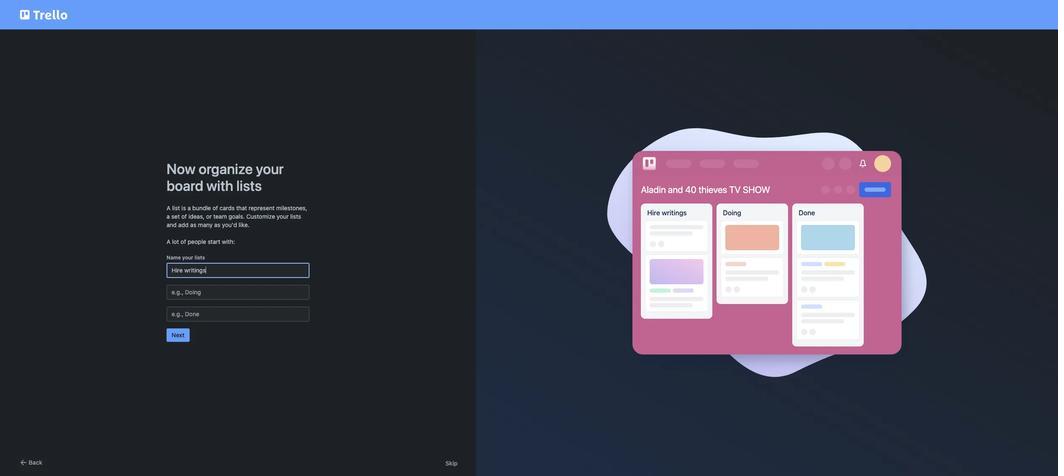 Task type: vqa. For each thing, say whether or not it's contained in the screenshot.
a to the right
yes



Task type: locate. For each thing, give the bounding box(es) containing it.
represent
[[249, 204, 275, 212]]

1 vertical spatial trello image
[[641, 155, 658, 172]]

a inside a list is a bundle of cards that represent milestones, a set of ideas, or team goals. customize your lists and add as many as you'd like.
[[167, 204, 171, 212]]

a list is a bundle of cards that represent milestones, a set of ideas, or team goals. customize your lists and add as many as you'd like.
[[167, 204, 307, 228]]

0 horizontal spatial as
[[190, 221, 196, 228]]

a for a list is a bundle of cards that represent milestones, a set of ideas, or team goals. customize your lists and add as many as you'd like.
[[167, 204, 171, 212]]

1 horizontal spatial a
[[188, 204, 191, 212]]

0 horizontal spatial trello image
[[19, 5, 69, 24]]

of right lot
[[181, 238, 186, 245]]

like.
[[239, 221, 250, 228]]

0 vertical spatial a
[[167, 204, 171, 212]]

1 horizontal spatial lists
[[236, 177, 262, 194]]

with:
[[222, 238, 235, 245]]

show
[[743, 184, 770, 195]]

as
[[190, 221, 196, 228], [214, 221, 220, 228]]

1 vertical spatial lists
[[290, 213, 301, 220]]

of
[[213, 204, 218, 212], [181, 213, 187, 220], [181, 238, 186, 245]]

2 horizontal spatial lists
[[290, 213, 301, 220]]

you'd
[[222, 221, 237, 228]]

add
[[178, 221, 189, 228]]

many
[[198, 221, 213, 228]]

1 vertical spatial your
[[277, 213, 289, 220]]

set
[[171, 213, 180, 220]]

trello image
[[19, 5, 69, 24], [641, 155, 658, 172]]

2 vertical spatial of
[[181, 238, 186, 245]]

of up the team
[[213, 204, 218, 212]]

organize
[[199, 160, 253, 177]]

aladin
[[641, 184, 666, 195]]

and
[[668, 184, 683, 195], [167, 221, 177, 228]]

name your lists
[[167, 255, 205, 261]]

hire
[[648, 209, 660, 217]]

40
[[685, 184, 697, 195]]

thieves
[[699, 184, 727, 195]]

next
[[172, 332, 185, 339]]

0 vertical spatial lists
[[236, 177, 262, 194]]

your down milestones,
[[277, 213, 289, 220]]

list
[[172, 204, 180, 212]]

0 horizontal spatial lists
[[195, 255, 205, 261]]

ideas,
[[188, 213, 205, 220]]

and left "40"
[[668, 184, 683, 195]]

1 vertical spatial a
[[167, 213, 170, 220]]

customize
[[246, 213, 275, 220]]

cards
[[220, 204, 235, 212]]

milestones,
[[276, 204, 307, 212]]

as down the team
[[214, 221, 220, 228]]

skip button
[[446, 459, 458, 468]]

1 horizontal spatial and
[[668, 184, 683, 195]]

name
[[167, 255, 181, 261]]

a
[[188, 204, 191, 212], [167, 213, 170, 220]]

1 horizontal spatial as
[[214, 221, 220, 228]]

now organize your board with lists
[[167, 160, 284, 194]]

0 horizontal spatial a
[[167, 213, 170, 220]]

your
[[256, 160, 284, 177], [277, 213, 289, 220], [182, 255, 193, 261]]

lists up that on the top of the page
[[236, 177, 262, 194]]

bundle
[[192, 204, 211, 212]]

lists
[[236, 177, 262, 194], [290, 213, 301, 220], [195, 255, 205, 261]]

hire writings
[[648, 209, 687, 217]]

1 as from the left
[[190, 221, 196, 228]]

a left list
[[167, 204, 171, 212]]

lists inside the now organize your board with lists
[[236, 177, 262, 194]]

a left lot
[[167, 238, 171, 245]]

your right name
[[182, 255, 193, 261]]

of down the is
[[181, 213, 187, 220]]

done
[[799, 209, 815, 217]]

a for a lot of people start with:
[[167, 238, 171, 245]]

doing
[[723, 209, 742, 217]]

board
[[167, 177, 203, 194]]

0 vertical spatial your
[[256, 160, 284, 177]]

as down ideas, at the top left
[[190, 221, 196, 228]]

a right the is
[[188, 204, 191, 212]]

writings
[[662, 209, 687, 217]]

2 a from the top
[[167, 238, 171, 245]]

next button
[[167, 329, 190, 342]]

lists down milestones,
[[290, 213, 301, 220]]

1 vertical spatial a
[[167, 238, 171, 245]]

and down set
[[167, 221, 177, 228]]

1 a from the top
[[167, 204, 171, 212]]

lists inside a list is a bundle of cards that represent milestones, a set of ideas, or team goals. customize your lists and add as many as you'd like.
[[290, 213, 301, 220]]

0 horizontal spatial and
[[167, 221, 177, 228]]

back
[[29, 459, 42, 466]]

back button
[[19, 458, 42, 468]]

e.g., Doing text field
[[167, 285, 310, 300]]

with
[[206, 177, 233, 194]]

your up represent
[[256, 160, 284, 177]]

a left set
[[167, 213, 170, 220]]

lists down a lot of people start with: at the left of page
[[195, 255, 205, 261]]

1 vertical spatial and
[[167, 221, 177, 228]]

a
[[167, 204, 171, 212], [167, 238, 171, 245]]



Task type: describe. For each thing, give the bounding box(es) containing it.
and inside a list is a bundle of cards that represent milestones, a set of ideas, or team goals. customize your lists and add as many as you'd like.
[[167, 221, 177, 228]]

2 as from the left
[[214, 221, 220, 228]]

0 vertical spatial trello image
[[19, 5, 69, 24]]

aladin and 40 thieves tv show
[[641, 184, 770, 195]]

start
[[208, 238, 220, 245]]

now
[[167, 160, 196, 177]]

e.g., Done text field
[[167, 307, 310, 322]]

2 vertical spatial lists
[[195, 255, 205, 261]]

your inside the now organize your board with lists
[[256, 160, 284, 177]]

that
[[236, 204, 247, 212]]

0 vertical spatial and
[[668, 184, 683, 195]]

Name your lists text field
[[167, 263, 310, 278]]

people
[[188, 238, 206, 245]]

or
[[206, 213, 212, 220]]

goals.
[[229, 213, 245, 220]]

tv
[[730, 184, 741, 195]]

0 vertical spatial of
[[213, 204, 218, 212]]

skip
[[446, 460, 458, 467]]

1 horizontal spatial trello image
[[641, 155, 658, 172]]

your inside a list is a bundle of cards that represent milestones, a set of ideas, or team goals. customize your lists and add as many as you'd like.
[[277, 213, 289, 220]]

2 vertical spatial your
[[182, 255, 193, 261]]

1 vertical spatial of
[[181, 213, 187, 220]]

is
[[182, 204, 186, 212]]

team
[[213, 213, 227, 220]]

lot
[[172, 238, 179, 245]]

0 vertical spatial a
[[188, 204, 191, 212]]

a lot of people start with:
[[167, 238, 235, 245]]



